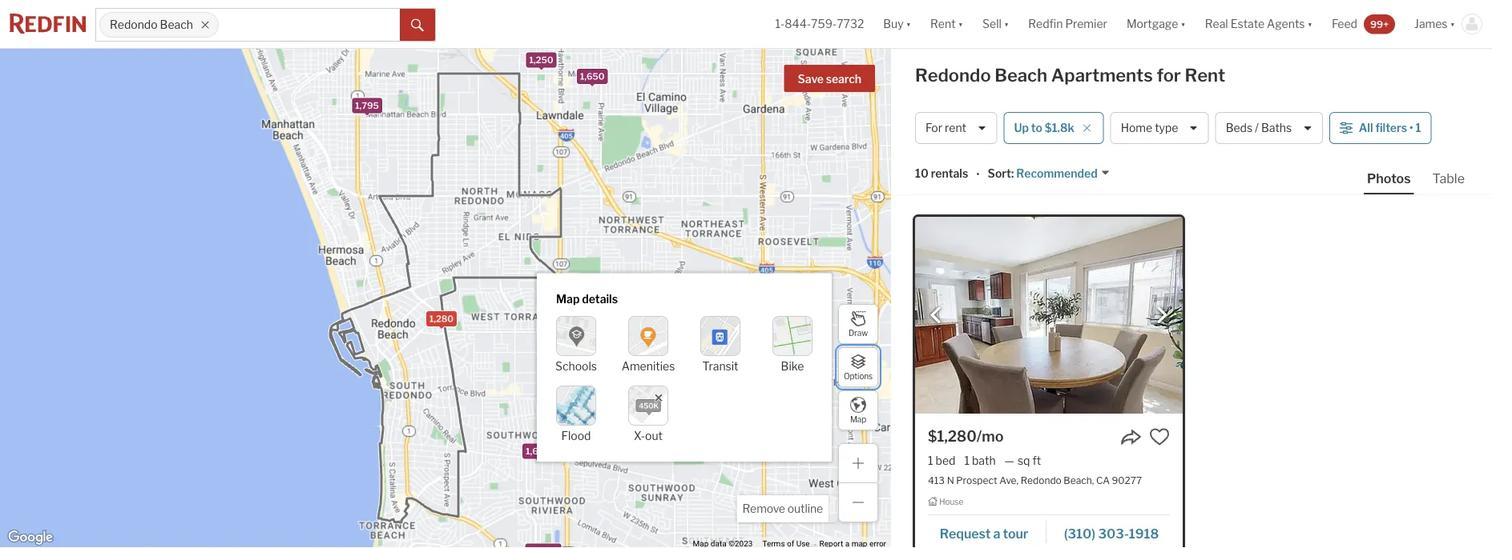 Task type: describe. For each thing, give the bounding box(es) containing it.
1 horizontal spatial rent
[[1185, 65, 1225, 86]]

beach,
[[1064, 475, 1094, 487]]

draw
[[849, 329, 868, 338]]

• for all filters • 1
[[1410, 121, 1413, 135]]

rentals
[[931, 167, 968, 181]]

759-
[[811, 17, 837, 31]]

413
[[928, 475, 945, 487]]

transit
[[702, 360, 738, 373]]

to
[[1031, 121, 1042, 135]]

bath
[[972, 454, 996, 468]]

99+
[[1370, 18, 1389, 30]]

all filters • 1
[[1359, 121, 1421, 135]]

tour
[[1003, 526, 1028, 542]]

flood button
[[556, 386, 596, 443]]

amenities button
[[622, 316, 675, 373]]

rent ▾ button
[[930, 0, 963, 48]]

all filters • 1 button
[[1329, 112, 1432, 144]]

search
[[826, 73, 861, 86]]

• for 10 rentals •
[[976, 168, 980, 182]]

for rent button
[[915, 112, 997, 144]]

redondo beach
[[110, 18, 193, 32]]

google image
[[4, 528, 57, 549]]

home type
[[1121, 121, 1178, 135]]

x-out button
[[628, 386, 668, 443]]

(310) 303-1918
[[1064, 526, 1159, 542]]

rent ▾ button
[[921, 0, 973, 48]]

rent ▾
[[930, 17, 963, 31]]

feed
[[1332, 17, 1357, 31]]

house
[[939, 498, 963, 507]]

redfin premier
[[1028, 17, 1107, 31]]

baths
[[1261, 121, 1292, 135]]

1,280
[[429, 314, 454, 324]]

1 for 1 bed
[[928, 454, 933, 468]]

redondo for redondo beach
[[110, 18, 158, 32]]

draw button
[[838, 305, 878, 345]]

sq
[[1018, 454, 1030, 468]]

413 n prospect ave, redondo beach, ca 90277
[[928, 475, 1142, 487]]

flood
[[561, 429, 591, 443]]

$1,280
[[928, 428, 977, 446]]

redfin premier button
[[1019, 0, 1117, 48]]

james ▾
[[1414, 17, 1455, 31]]

for
[[926, 121, 942, 135]]

bike
[[781, 360, 804, 373]]

amenities
[[622, 360, 675, 373]]

map button
[[838, 391, 878, 431]]

premier
[[1065, 17, 1107, 31]]

james
[[1414, 17, 1448, 31]]

previous button image
[[928, 308, 944, 324]]

beds / baths button
[[1215, 112, 1323, 144]]

mortgage
[[1127, 17, 1178, 31]]

real estate agents ▾ button
[[1195, 0, 1322, 48]]

table
[[1432, 171, 1465, 186]]

sell ▾
[[983, 17, 1009, 31]]

mortgage ▾ button
[[1117, 0, 1195, 48]]

303-
[[1098, 526, 1129, 542]]

real
[[1205, 17, 1228, 31]]

transit button
[[700, 316, 740, 373]]

out
[[645, 429, 663, 443]]

ft
[[1033, 454, 1041, 468]]

recommended button
[[1014, 166, 1110, 182]]

rent inside dropdown button
[[930, 17, 956, 31]]

submit search image
[[411, 19, 424, 32]]

save search button
[[784, 65, 875, 92]]

photos
[[1367, 171, 1411, 186]]

1 inside button
[[1416, 121, 1421, 135]]

(310)
[[1064, 526, 1096, 542]]

type
[[1155, 121, 1178, 135]]

rent
[[945, 121, 966, 135]]

x-out
[[634, 429, 663, 443]]

x-
[[634, 429, 645, 443]]

▾ inside dropdown button
[[1307, 17, 1313, 31]]

1,250
[[529, 55, 553, 65]]

a
[[993, 526, 1000, 542]]

1-844-759-7732 link
[[775, 17, 864, 31]]

real estate agents ▾
[[1205, 17, 1313, 31]]

/
[[1255, 121, 1259, 135]]

sort
[[988, 167, 1011, 181]]

sell
[[983, 17, 1002, 31]]

▾ for sell ▾
[[1004, 17, 1009, 31]]

1-
[[775, 17, 785, 31]]

1,650
[[580, 71, 605, 82]]

estate
[[1231, 17, 1265, 31]]

buy ▾ button
[[874, 0, 921, 48]]



Task type: locate. For each thing, give the bounding box(es) containing it.
favorite button image
[[1149, 427, 1170, 448]]

$1,280 /mo
[[928, 428, 1004, 446]]

844-
[[785, 17, 811, 31]]

0 horizontal spatial 1
[[928, 454, 933, 468]]

beach up "up"
[[995, 65, 1047, 86]]

mortgage ▾
[[1127, 17, 1186, 31]]

map down options
[[850, 415, 866, 425]]

• left sort at top right
[[976, 168, 980, 182]]

options button
[[838, 348, 878, 388]]

redondo for redondo beach apartments for rent
[[915, 65, 991, 86]]

map for map
[[850, 415, 866, 425]]

prospect
[[956, 475, 997, 487]]

sell ▾ button
[[973, 0, 1019, 48]]

0 vertical spatial beach
[[160, 18, 193, 32]]

map left details
[[556, 293, 580, 306]]

schools
[[555, 360, 597, 373]]

rent right buy ▾
[[930, 17, 956, 31]]

1 horizontal spatial 1
[[964, 454, 970, 468]]

90277
[[1112, 475, 1142, 487]]

request
[[940, 526, 991, 542]]

agents
[[1267, 17, 1305, 31]]

0 horizontal spatial rent
[[930, 17, 956, 31]]

mortgage ▾ button
[[1127, 0, 1186, 48]]

details
[[582, 293, 618, 306]]

sort :
[[988, 167, 1014, 181]]

▾ left sell
[[958, 17, 963, 31]]

1 vertical spatial •
[[976, 168, 980, 182]]

0 horizontal spatial •
[[976, 168, 980, 182]]

1 vertical spatial rent
[[1185, 65, 1225, 86]]

▾ for buy ▾
[[906, 17, 911, 31]]

up to $1.8k button
[[1004, 112, 1104, 144]]

1 left bath
[[964, 454, 970, 468]]

for
[[1157, 65, 1181, 86]]

outline
[[788, 503, 823, 516]]

remove outline
[[742, 503, 823, 516]]

(310) 303-1918 link
[[1047, 519, 1170, 546]]

beach left remove redondo beach icon
[[160, 18, 193, 32]]

None search field
[[219, 9, 400, 41]]

remove redondo beach image
[[200, 20, 210, 30]]

table button
[[1429, 170, 1468, 193]]

▾ for rent ▾
[[958, 17, 963, 31]]

/mo
[[977, 428, 1004, 446]]

beach for redondo beach apartments for rent
[[995, 65, 1047, 86]]

2 vertical spatial redondo
[[1021, 475, 1062, 487]]

1 vertical spatial map
[[850, 415, 866, 425]]

▾ right james
[[1450, 17, 1455, 31]]

1 horizontal spatial beach
[[995, 65, 1047, 86]]

0 vertical spatial rent
[[930, 17, 956, 31]]

save search
[[798, 73, 861, 86]]

beds / baths
[[1226, 121, 1292, 135]]

favorite button checkbox
[[1149, 427, 1170, 448]]

real estate agents ▾ link
[[1205, 0, 1313, 48]]

0 vertical spatial map
[[556, 293, 580, 306]]

0 vertical spatial redondo
[[110, 18, 158, 32]]

1,695
[[526, 447, 550, 457]]

• inside button
[[1410, 121, 1413, 135]]

10 rentals •
[[915, 167, 980, 182]]

1 bath
[[964, 454, 996, 468]]

filters
[[1376, 121, 1407, 135]]

1 horizontal spatial map
[[850, 415, 866, 425]]

1 horizontal spatial •
[[1410, 121, 1413, 135]]

▾ for mortgage ▾
[[1181, 17, 1186, 31]]

redondo left remove redondo beach icon
[[110, 18, 158, 32]]

▾ for james ▾
[[1450, 17, 1455, 31]]

next button image
[[1154, 308, 1170, 324]]

map for map details
[[556, 293, 580, 306]]

7732
[[837, 17, 864, 31]]

rent right the for
[[1185, 65, 1225, 86]]

1,795
[[355, 101, 379, 111]]

— sq ft
[[1005, 454, 1041, 468]]

1 bed
[[928, 454, 956, 468]]

remove up to $1.8k image
[[1082, 123, 1092, 133]]

map region
[[0, 5, 1007, 549]]

1 vertical spatial redondo
[[915, 65, 991, 86]]

request a tour button
[[928, 521, 1047, 545]]

redfin
[[1028, 17, 1063, 31]]

beds
[[1226, 121, 1253, 135]]

:
[[1011, 167, 1014, 181]]

map
[[556, 293, 580, 306], [850, 415, 866, 425]]

options
[[844, 372, 873, 382]]

recommended
[[1016, 167, 1098, 181]]

ca
[[1096, 475, 1110, 487]]

buy ▾ button
[[883, 0, 911, 48]]

▾
[[906, 17, 911, 31], [958, 17, 963, 31], [1004, 17, 1009, 31], [1181, 17, 1186, 31], [1307, 17, 1313, 31], [1450, 17, 1455, 31]]

$1.8k
[[1045, 121, 1074, 135]]

apartments
[[1051, 65, 1153, 86]]

1 left bed
[[928, 454, 933, 468]]

2 horizontal spatial 1
[[1416, 121, 1421, 135]]

buy
[[883, 17, 904, 31]]

home type button
[[1110, 112, 1209, 144]]

bike button
[[773, 316, 813, 373]]

10
[[915, 167, 929, 181]]

1 vertical spatial beach
[[995, 65, 1047, 86]]

for rent
[[926, 121, 966, 135]]

dialog
[[537, 273, 832, 462]]

all
[[1359, 121, 1373, 135]]

remove outline button
[[737, 496, 829, 523]]

▾ right the mortgage
[[1181, 17, 1186, 31]]

2 ▾ from the left
[[958, 17, 963, 31]]

5 ▾ from the left
[[1307, 17, 1313, 31]]

redondo down rent ▾ button
[[915, 65, 991, 86]]

1 for 1 bath
[[964, 454, 970, 468]]

redondo down ft at bottom
[[1021, 475, 1062, 487]]

▾ right sell
[[1004, 17, 1009, 31]]

remove
[[742, 503, 785, 516]]

• inside 10 rentals •
[[976, 168, 980, 182]]

0 horizontal spatial redondo
[[110, 18, 158, 32]]

—
[[1005, 454, 1014, 468]]

up to $1.8k
[[1014, 121, 1074, 135]]

3 ▾ from the left
[[1004, 17, 1009, 31]]

▾ right buy
[[906, 17, 911, 31]]

2 horizontal spatial redondo
[[1021, 475, 1062, 487]]

▾ right agents
[[1307, 17, 1313, 31]]

home
[[1121, 121, 1153, 135]]

ave,
[[999, 475, 1019, 487]]

1 ▾ from the left
[[906, 17, 911, 31]]

photos button
[[1364, 170, 1429, 195]]

dialog containing map details
[[537, 273, 832, 462]]

• right filters
[[1410, 121, 1413, 135]]

photo of 413 n prospect ave, redondo beach, ca 90277 image
[[915, 217, 1183, 414]]

1 horizontal spatial redondo
[[915, 65, 991, 86]]

bed
[[936, 454, 956, 468]]

6 ▾ from the left
[[1450, 17, 1455, 31]]

redondo beach apartments for rent
[[915, 65, 1225, 86]]

0 vertical spatial •
[[1410, 121, 1413, 135]]

beach for redondo beach
[[160, 18, 193, 32]]

0 horizontal spatial beach
[[160, 18, 193, 32]]

1 right filters
[[1416, 121, 1421, 135]]

0 horizontal spatial map
[[556, 293, 580, 306]]

map details
[[556, 293, 618, 306]]

map inside button
[[850, 415, 866, 425]]

4 ▾ from the left
[[1181, 17, 1186, 31]]



Task type: vqa. For each thing, say whether or not it's contained in the screenshot.
the Home
yes



